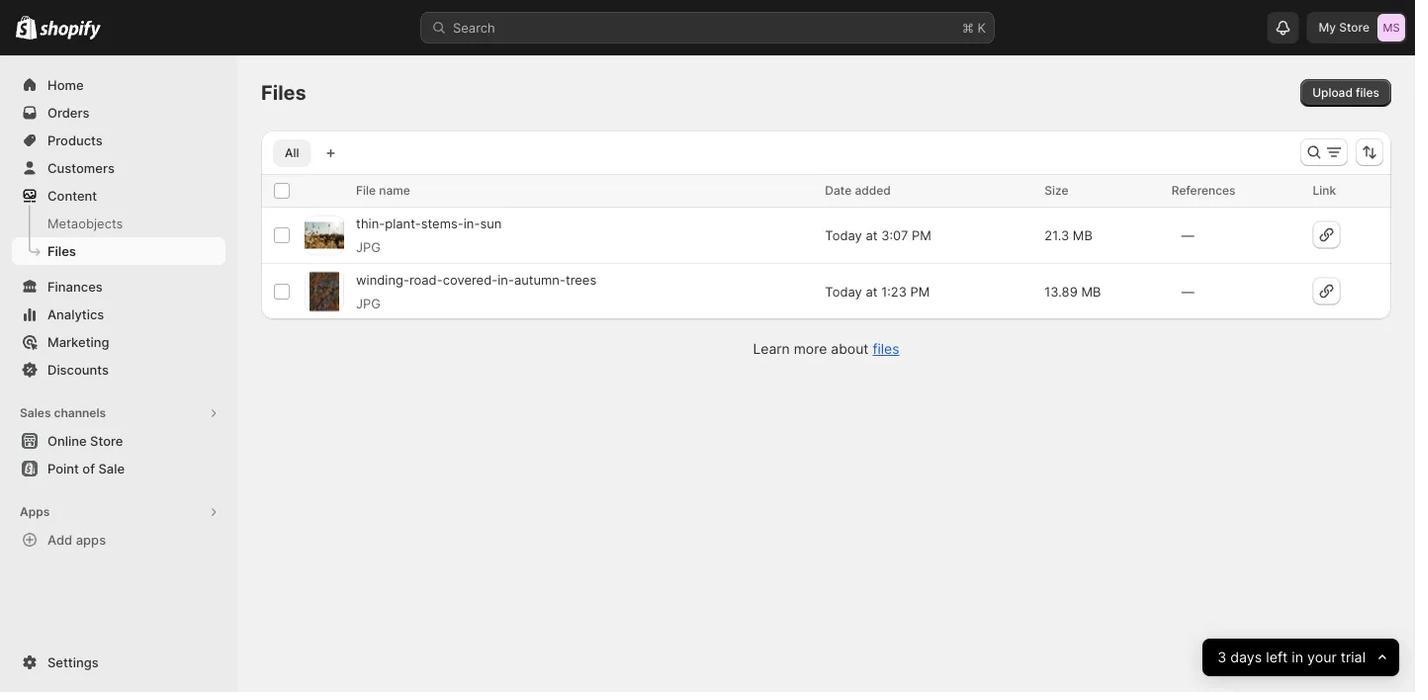 Task type: describe. For each thing, give the bounding box(es) containing it.
thin-
[[356, 216, 385, 231]]

about
[[831, 341, 869, 358]]

winding-
[[356, 272, 410, 287]]

— for 13.89 mb
[[1182, 284, 1195, 299]]

add apps button
[[12, 526, 226, 554]]

my
[[1319, 20, 1337, 35]]

file name
[[356, 184, 411, 198]]

online store link
[[12, 427, 226, 455]]

orders link
[[12, 99, 226, 127]]

apps
[[20, 505, 50, 519]]

settings
[[47, 655, 99, 670]]

21.3
[[1045, 228, 1070, 243]]

pm for today at 3:07 pm
[[912, 228, 932, 243]]

files link
[[873, 341, 900, 358]]

in- for sun
[[464, 216, 480, 231]]

point of sale
[[47, 461, 125, 476]]

add apps
[[47, 532, 106, 548]]

upload files
[[1313, 86, 1380, 100]]

13.89
[[1045, 284, 1078, 299]]

trial
[[1341, 650, 1366, 666]]

at for 1:23
[[866, 284, 878, 299]]

products
[[47, 133, 103, 148]]

sales
[[20, 406, 51, 421]]

channels
[[54, 406, 106, 421]]

covered-
[[443, 272, 498, 287]]

of
[[82, 461, 95, 476]]

home link
[[12, 71, 226, 99]]

road-
[[410, 272, 443, 287]]

metaobjects
[[47, 216, 123, 231]]

mb for 21.3 mb
[[1073, 228, 1093, 243]]

home
[[47, 77, 84, 93]]

k
[[978, 20, 987, 35]]

winding-road-covered-in-autumn-trees jpg
[[356, 272, 597, 311]]

sun
[[480, 216, 502, 231]]

0 horizontal spatial files
[[873, 341, 900, 358]]

finances
[[47, 279, 103, 294]]

point
[[47, 461, 79, 476]]

store for online store
[[90, 433, 123, 449]]

today at 3:07 pm
[[826, 228, 932, 243]]

marketing link
[[12, 329, 226, 356]]

metaobjects link
[[12, 210, 226, 237]]

point of sale link
[[12, 455, 226, 483]]

analytics link
[[12, 301, 226, 329]]

today at 1:23 pm
[[826, 284, 931, 299]]

sale
[[98, 461, 125, 476]]

sales channels button
[[12, 400, 226, 427]]

my store
[[1319, 20, 1370, 35]]

learn more about files
[[753, 341, 900, 358]]

date
[[826, 184, 852, 198]]

discounts
[[47, 362, 109, 377]]

0 horizontal spatial files
[[47, 243, 76, 259]]

3:07
[[882, 228, 909, 243]]

⌘
[[963, 20, 975, 35]]

plant-
[[385, 216, 421, 231]]

preview image for winding-road-covered-in-autumn-trees
[[310, 272, 339, 312]]

apps
[[76, 532, 106, 548]]

link
[[1314, 184, 1337, 198]]

autumn-
[[514, 272, 566, 287]]

store for my store
[[1340, 20, 1370, 35]]

references
[[1172, 184, 1236, 198]]

added
[[855, 184, 891, 198]]

days
[[1231, 650, 1263, 666]]

⌘ k
[[963, 20, 987, 35]]



Task type: locate. For each thing, give the bounding box(es) containing it.
products link
[[12, 127, 226, 154]]

today for today at 1:23 pm
[[826, 284, 863, 299]]

point of sale button
[[0, 455, 237, 483]]

0 vertical spatial store
[[1340, 20, 1370, 35]]

date added
[[826, 184, 891, 198]]

1 jpg from the top
[[356, 239, 381, 255]]

0 vertical spatial at
[[866, 228, 878, 243]]

0 vertical spatial files
[[1357, 86, 1380, 100]]

finances link
[[12, 273, 226, 301]]

1 horizontal spatial files
[[1357, 86, 1380, 100]]

in- inside the thin-plant-stems-in-sun jpg
[[464, 216, 480, 231]]

1 vertical spatial preview image
[[310, 272, 339, 312]]

0 vertical spatial today
[[826, 228, 863, 243]]

files
[[261, 81, 307, 105], [47, 243, 76, 259]]

1 vertical spatial —
[[1182, 284, 1195, 299]]

2 today from the top
[[826, 284, 863, 299]]

1 today from the top
[[826, 228, 863, 243]]

jpg down the "thin-"
[[356, 239, 381, 255]]

upload files button
[[1301, 79, 1392, 107]]

more
[[794, 341, 828, 358]]

store up sale
[[90, 433, 123, 449]]

preview image left winding-
[[310, 272, 339, 312]]

store inside button
[[90, 433, 123, 449]]

at
[[866, 228, 878, 243], [866, 284, 878, 299]]

1 horizontal spatial shopify image
[[40, 20, 101, 40]]

analytics
[[47, 307, 104, 322]]

0 vertical spatial —
[[1182, 228, 1195, 243]]

1 horizontal spatial in-
[[498, 272, 514, 287]]

0 vertical spatial mb
[[1073, 228, 1093, 243]]

online store
[[47, 433, 123, 449]]

your
[[1308, 650, 1337, 666]]

2 at from the top
[[866, 284, 878, 299]]

orders
[[47, 105, 90, 120]]

content link
[[12, 182, 226, 210]]

2 — from the top
[[1182, 284, 1195, 299]]

today
[[826, 228, 863, 243], [826, 284, 863, 299]]

learn
[[753, 341, 790, 358]]

files up all
[[261, 81, 307, 105]]

size
[[1045, 184, 1069, 198]]

1 vertical spatial in-
[[498, 272, 514, 287]]

1 horizontal spatial files
[[261, 81, 307, 105]]

store
[[1340, 20, 1370, 35], [90, 433, 123, 449]]

in- for autumn-
[[498, 272, 514, 287]]

3
[[1218, 650, 1227, 666]]

online
[[47, 433, 87, 449]]

upload
[[1313, 86, 1354, 100]]

mb right "13.89"
[[1082, 284, 1102, 299]]

at left 3:07
[[866, 228, 878, 243]]

today down date
[[826, 228, 863, 243]]

1 vertical spatial files
[[873, 341, 900, 358]]

1 vertical spatial mb
[[1082, 284, 1102, 299]]

0 horizontal spatial in-
[[464, 216, 480, 231]]

pm for today at 1:23 pm
[[911, 284, 931, 299]]

add
[[47, 532, 72, 548]]

in- down sun
[[498, 272, 514, 287]]

—
[[1182, 228, 1195, 243], [1182, 284, 1195, 299]]

jpg
[[356, 239, 381, 255], [356, 296, 381, 311]]

customers
[[47, 160, 115, 176]]

files
[[1357, 86, 1380, 100], [873, 341, 900, 358]]

search
[[453, 20, 495, 35]]

content
[[47, 188, 97, 203]]

in- inside winding-road-covered-in-autumn-trees jpg
[[498, 272, 514, 287]]

today left 1:23
[[826, 284, 863, 299]]

1 vertical spatial at
[[866, 284, 878, 299]]

1 — from the top
[[1182, 228, 1195, 243]]

1 vertical spatial jpg
[[356, 296, 381, 311]]

online store button
[[0, 427, 237, 455]]

files down "metaobjects"
[[47, 243, 76, 259]]

1:23
[[882, 284, 907, 299]]

pm
[[912, 228, 932, 243], [911, 284, 931, 299]]

preview image left the "thin-"
[[305, 222, 344, 249]]

0 horizontal spatial store
[[90, 433, 123, 449]]

file
[[356, 184, 376, 198]]

all
[[285, 146, 299, 160]]

files link
[[12, 237, 226, 265]]

0 vertical spatial preview image
[[305, 222, 344, 249]]

today for today at 3:07 pm
[[826, 228, 863, 243]]

customers link
[[12, 154, 226, 182]]

sales channels
[[20, 406, 106, 421]]

all button
[[273, 140, 311, 167]]

pm right 3:07
[[912, 228, 932, 243]]

in- up covered-
[[464, 216, 480, 231]]

3 days left in your trial
[[1218, 650, 1366, 666]]

discounts link
[[12, 356, 226, 384]]

1 vertical spatial store
[[90, 433, 123, 449]]

0 vertical spatial jpg
[[356, 239, 381, 255]]

mb for 13.89 mb
[[1082, 284, 1102, 299]]

my store image
[[1378, 14, 1406, 42]]

0 vertical spatial pm
[[912, 228, 932, 243]]

preview image
[[305, 222, 344, 249], [310, 272, 339, 312]]

preview image for thin-plant-stems-in-sun
[[305, 222, 344, 249]]

at left 1:23
[[866, 284, 878, 299]]

1 vertical spatial pm
[[911, 284, 931, 299]]

files right about
[[873, 341, 900, 358]]

mb right 21.3
[[1073, 228, 1093, 243]]

trees
[[566, 272, 597, 287]]

3 days left in your trial button
[[1203, 639, 1400, 677]]

shopify image
[[16, 15, 37, 39], [40, 20, 101, 40]]

store right my
[[1340, 20, 1370, 35]]

stems-
[[421, 216, 464, 231]]

0 vertical spatial files
[[261, 81, 307, 105]]

21.3 mb
[[1045, 228, 1093, 243]]

marketing
[[47, 334, 109, 350]]

jpg down winding-
[[356, 296, 381, 311]]

jpg inside winding-road-covered-in-autumn-trees jpg
[[356, 296, 381, 311]]

1 vertical spatial files
[[47, 243, 76, 259]]

settings link
[[12, 649, 226, 677]]

files inside upload files button
[[1357, 86, 1380, 100]]

thin-plant-stems-in-sun jpg
[[356, 216, 502, 255]]

2 jpg from the top
[[356, 296, 381, 311]]

0 horizontal spatial shopify image
[[16, 15, 37, 39]]

mb
[[1073, 228, 1093, 243], [1082, 284, 1102, 299]]

name
[[379, 184, 411, 198]]

13.89 mb
[[1045, 284, 1102, 299]]

pm right 1:23
[[911, 284, 931, 299]]

1 vertical spatial today
[[826, 284, 863, 299]]

apps button
[[12, 499, 226, 526]]

— for 21.3 mb
[[1182, 228, 1195, 243]]

in
[[1292, 650, 1304, 666]]

1 at from the top
[[866, 228, 878, 243]]

1 horizontal spatial store
[[1340, 20, 1370, 35]]

at for 3:07
[[866, 228, 878, 243]]

left
[[1267, 650, 1288, 666]]

in-
[[464, 216, 480, 231], [498, 272, 514, 287]]

jpg inside the thin-plant-stems-in-sun jpg
[[356, 239, 381, 255]]

0 vertical spatial in-
[[464, 216, 480, 231]]

files right "upload"
[[1357, 86, 1380, 100]]



Task type: vqa. For each thing, say whether or not it's contained in the screenshot.
Search collections text box
no



